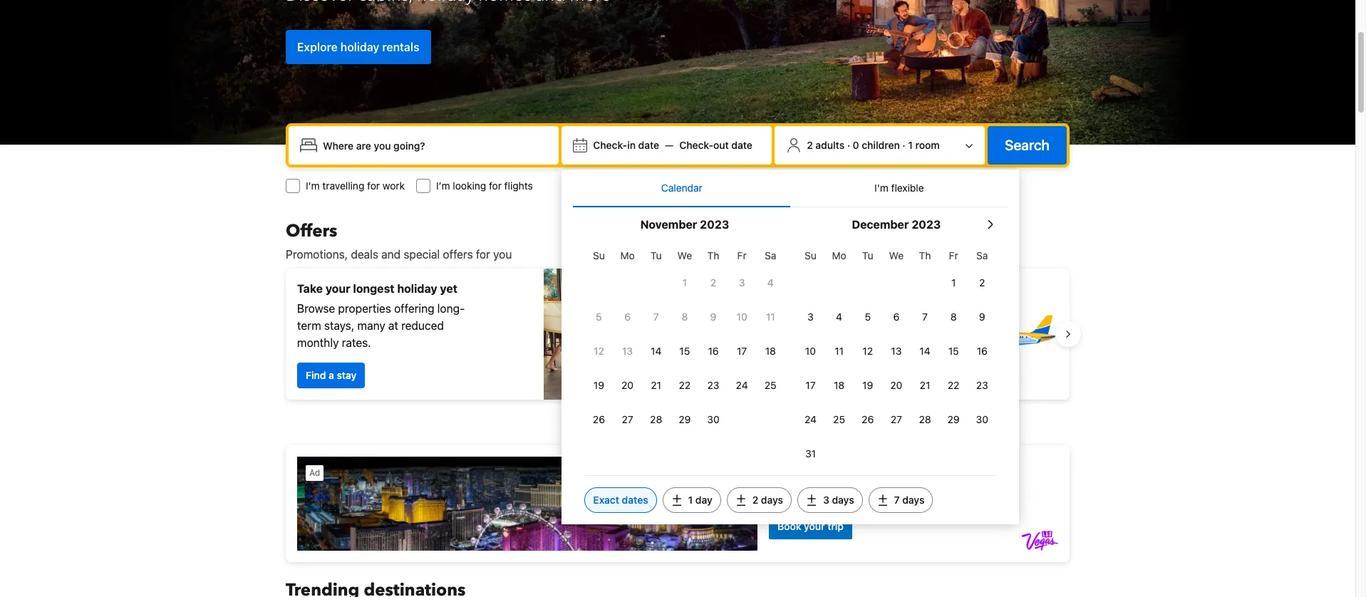 Task type: describe. For each thing, give the bounding box(es) containing it.
31 December 2023 checkbox
[[796, 438, 825, 470]]

rates.
[[342, 336, 371, 349]]

flexible
[[891, 182, 924, 194]]

calendar
[[661, 182, 703, 194]]

12 November 2023 checkbox
[[585, 336, 613, 367]]

3 November 2023 checkbox
[[728, 267, 756, 299]]

find a stay link
[[297, 363, 365, 388]]

12 for the "12 december 2023" checkbox on the bottom of the page
[[863, 345, 873, 357]]

reduced
[[401, 319, 444, 332]]

we for november
[[677, 249, 692, 262]]

2 inside checkbox
[[979, 277, 985, 289]]

11 December 2023 checkbox
[[825, 336, 854, 367]]

tu for november
[[651, 249, 662, 262]]

i'm flexible button
[[791, 170, 1008, 207]]

more
[[695, 328, 721, 341]]

take
[[297, 282, 323, 295]]

6 for 6 checkbox at the bottom left
[[624, 311, 631, 323]]

check-out date button
[[674, 133, 758, 158]]

14 for 14 "checkbox"
[[920, 345, 931, 357]]

mo for december
[[832, 249, 846, 262]]

1 · from the left
[[847, 139, 850, 151]]

fly away to your dream holiday image
[[959, 284, 1058, 384]]

special
[[404, 248, 440, 261]]

29 November 2023 checkbox
[[671, 404, 699, 435]]

longest
[[353, 282, 395, 295]]

monthly
[[297, 336, 339, 349]]

offers
[[443, 248, 473, 261]]

25 for "25" checkbox
[[765, 379, 777, 391]]

check-in date — check-out date
[[593, 139, 753, 151]]

2 right day
[[752, 494, 759, 506]]

14 December 2023 checkbox
[[911, 336, 939, 367]]

12 December 2023 checkbox
[[854, 336, 882, 367]]

flexibility
[[724, 328, 770, 341]]

children
[[862, 139, 900, 151]]

13 for 13 december 2023 'option'
[[891, 345, 902, 357]]

with
[[898, 311, 920, 324]]

2023 for december 2023
[[912, 218, 941, 231]]

25 for 25 option
[[833, 413, 845, 425]]

27 for 27 november 2023 option
[[622, 413, 633, 425]]

0 horizontal spatial holiday
[[340, 40, 379, 53]]

calendar button
[[573, 170, 791, 207]]

days for 2 days
[[761, 494, 783, 506]]

3 for 3 december 2023 checkbox
[[808, 311, 814, 323]]

23 November 2023 checkbox
[[699, 370, 728, 401]]

18 December 2023 checkbox
[[825, 370, 854, 401]]

27 for the 27 option
[[891, 413, 902, 425]]

19 November 2023 checkbox
[[585, 370, 613, 401]]

december 2023
[[852, 218, 941, 231]]

su for december
[[805, 249, 817, 262]]

work
[[383, 180, 405, 192]]

find a stay
[[306, 369, 357, 381]]

room
[[916, 139, 940, 151]]

22 for '22' checkbox in the bottom of the page
[[679, 379, 691, 391]]

days for 3 days
[[832, 494, 854, 506]]

0 horizontal spatial flights
[[504, 180, 533, 192]]

28 for 28 checkbox
[[650, 413, 662, 425]]

2 December 2023 checkbox
[[968, 267, 997, 299]]

2023 for november 2023
[[700, 218, 729, 231]]

explore holiday rentals
[[297, 40, 419, 53]]

offers
[[286, 220, 337, 243]]

dates
[[622, 494, 648, 506]]

browse
[[297, 302, 335, 315]]

at
[[388, 319, 398, 332]]

22 December 2023 checkbox
[[939, 370, 968, 401]]

inspired,
[[716, 311, 761, 324]]

5 for 5 november 2023 checkbox
[[596, 311, 602, 323]]

23 December 2023 checkbox
[[968, 370, 997, 401]]

27 December 2023 checkbox
[[882, 404, 911, 435]]

11 for 11 checkbox
[[766, 311, 775, 323]]

i'm for i'm flexible
[[875, 182, 889, 194]]

24 for 24 december 2023 option
[[805, 413, 817, 425]]

for for work
[[367, 180, 380, 192]]

8 November 2023 checkbox
[[671, 301, 699, 333]]

12 for 12 november 2023 checkbox
[[594, 345, 604, 357]]

yet
[[440, 282, 458, 295]]

exact
[[593, 494, 619, 506]]

28 November 2023 checkbox
[[642, 404, 671, 435]]

26 November 2023 checkbox
[[585, 404, 613, 435]]

15 for 15 december 2023 checkbox
[[948, 345, 959, 357]]

get
[[695, 311, 713, 324]]

i'm
[[436, 180, 450, 192]]

18 for 18 november 2023 option
[[765, 345, 776, 357]]

2 days
[[752, 494, 783, 506]]

15 for 15 option
[[680, 345, 690, 357]]

29 for 29 december 2023 option
[[948, 413, 960, 425]]

1 23 from the left
[[707, 379, 719, 391]]

1 day
[[688, 494, 713, 506]]

20 for 20 december 2023 option
[[890, 379, 903, 391]]

13 November 2023 checkbox
[[613, 336, 642, 367]]

29 December 2023 checkbox
[[939, 404, 968, 435]]

in
[[627, 139, 636, 151]]

8 December 2023 checkbox
[[939, 301, 968, 333]]

14 for 14 november 2023 checkbox
[[651, 345, 662, 357]]

long-
[[437, 302, 465, 315]]

4 for 4 option
[[767, 277, 774, 289]]

26 December 2023 checkbox
[[854, 404, 882, 435]]

adults
[[816, 139, 845, 151]]

offers promotions, deals and special offers for you
[[286, 220, 512, 261]]

19 for 19 november 2023 option
[[594, 379, 604, 391]]

7 for 7 checkbox
[[653, 311, 659, 323]]

7 December 2023 checkbox
[[911, 301, 939, 333]]

16 December 2023 checkbox
[[968, 336, 997, 367]]

31
[[805, 448, 816, 460]]

28 December 2023 checkbox
[[911, 404, 939, 435]]

2 check- from the left
[[679, 139, 713, 151]]

advertisement region
[[286, 445, 1070, 562]]

day
[[695, 494, 713, 506]]

many
[[357, 319, 385, 332]]

fr for november 2023
[[737, 249, 747, 262]]

3 for 3 option
[[739, 277, 745, 289]]

20 December 2023 checkbox
[[882, 370, 911, 401]]

find
[[306, 369, 326, 381]]

Where are you going? field
[[317, 133, 553, 158]]

1 horizontal spatial 7
[[894, 494, 900, 506]]

compare
[[764, 311, 809, 324]]

book
[[834, 311, 860, 324]]

search
[[1005, 137, 1050, 153]]

21 November 2023 checkbox
[[642, 370, 671, 401]]

15 November 2023 checkbox
[[671, 336, 699, 367]]

and for get
[[812, 311, 831, 324]]

2 inside button
[[807, 139, 813, 151]]

8 for 8 december 2023 checkbox
[[951, 311, 957, 323]]

6 for 6 option
[[893, 311, 900, 323]]

29 for 29 'checkbox'
[[679, 413, 691, 425]]

25 November 2023 checkbox
[[756, 370, 785, 401]]

17 December 2023 checkbox
[[796, 370, 825, 401]]

6 November 2023 checkbox
[[613, 301, 642, 333]]

21 for 21 checkbox
[[920, 379, 930, 391]]

th for november 2023
[[707, 249, 719, 262]]

30 December 2023 checkbox
[[968, 404, 997, 435]]



Task type: locate. For each thing, give the bounding box(es) containing it.
1 fr from the left
[[737, 249, 747, 262]]

1 horizontal spatial flights
[[863, 311, 895, 324]]

1 horizontal spatial 23
[[976, 379, 988, 391]]

1 22 from the left
[[679, 379, 691, 391]]

0 horizontal spatial 19
[[594, 379, 604, 391]]

0 horizontal spatial th
[[707, 249, 719, 262]]

0 horizontal spatial check-
[[593, 139, 627, 151]]

10 for the 10 checkbox
[[737, 311, 747, 323]]

1 horizontal spatial 30
[[976, 413, 988, 425]]

29 right 28 checkbox
[[679, 413, 691, 425]]

tu
[[651, 249, 662, 262], [862, 249, 873, 262]]

7 November 2023 checkbox
[[642, 301, 671, 333]]

2 we from the left
[[889, 249, 904, 262]]

0 vertical spatial 25
[[765, 379, 777, 391]]

for right looking
[[489, 180, 502, 192]]

2 21 from the left
[[920, 379, 930, 391]]

november
[[640, 218, 697, 231]]

flights inside get inspired, compare and book flights with more flexibility
[[863, 311, 895, 324]]

progress bar inside offers main content
[[669, 411, 686, 417]]

sa
[[765, 249, 776, 262], [976, 249, 988, 262]]

1 left the 2 checkbox
[[951, 277, 956, 289]]

1 left 2 option
[[683, 277, 687, 289]]

16 November 2023 checkbox
[[699, 336, 728, 367]]

we down 'december 2023'
[[889, 249, 904, 262]]

11 inside checkbox
[[835, 345, 844, 357]]

for inside offers promotions, deals and special offers for you
[[476, 248, 490, 261]]

2023 down flexible
[[912, 218, 941, 231]]

deals
[[351, 248, 378, 261]]

1 15 from the left
[[680, 345, 690, 357]]

1 horizontal spatial days
[[832, 494, 854, 506]]

21 right 20 november 2023 option at the left
[[651, 379, 661, 391]]

mo
[[620, 249, 635, 262], [832, 249, 846, 262]]

1 we from the left
[[677, 249, 692, 262]]

12 left 13 november 2023 option
[[594, 345, 604, 357]]

3 down 31 december 2023 option
[[823, 494, 829, 506]]

13 left 14 "checkbox"
[[891, 345, 902, 357]]

0 horizontal spatial tu
[[651, 249, 662, 262]]

26 inside "option"
[[862, 413, 874, 425]]

1 th from the left
[[707, 249, 719, 262]]

2 15 from the left
[[948, 345, 959, 357]]

1 horizontal spatial 9
[[979, 311, 985, 323]]

7 for 7 december 2023 checkbox
[[922, 311, 928, 323]]

check- right —
[[679, 139, 713, 151]]

· right children
[[903, 139, 906, 151]]

29 inside 29 'checkbox'
[[679, 413, 691, 425]]

sa for november 2023
[[765, 249, 776, 262]]

19 inside checkbox
[[862, 379, 873, 391]]

0 horizontal spatial 22
[[679, 379, 691, 391]]

2 inside option
[[710, 277, 716, 289]]

0 horizontal spatial 25
[[765, 379, 777, 391]]

1 horizontal spatial i'm
[[875, 182, 889, 194]]

7 days
[[894, 494, 925, 506]]

10 inside checkbox
[[737, 311, 747, 323]]

14 right 13 december 2023 'option'
[[920, 345, 931, 357]]

2 8 from the left
[[951, 311, 957, 323]]

26
[[593, 413, 605, 425], [862, 413, 874, 425]]

15 December 2023 checkbox
[[939, 336, 968, 367]]

tu down december
[[862, 249, 873, 262]]

fr up 1 december 2023 checkbox
[[949, 249, 958, 262]]

4 right 3 december 2023 checkbox
[[836, 311, 842, 323]]

3 right 2 option
[[739, 277, 745, 289]]

30
[[707, 413, 720, 425], [976, 413, 988, 425]]

0 horizontal spatial 5
[[596, 311, 602, 323]]

19 for 19 checkbox
[[862, 379, 873, 391]]

1 date from the left
[[638, 139, 659, 151]]

0 horizontal spatial 15
[[680, 345, 690, 357]]

9 up more
[[710, 311, 717, 323]]

28
[[650, 413, 662, 425], [919, 413, 931, 425]]

8
[[682, 311, 688, 323], [951, 311, 957, 323]]

0 horizontal spatial 30
[[707, 413, 720, 425]]

1 horizontal spatial 14
[[920, 345, 931, 357]]

0 horizontal spatial su
[[593, 249, 605, 262]]

2 sa from the left
[[976, 249, 988, 262]]

21 inside option
[[651, 379, 661, 391]]

holiday inside take your longest holiday yet browse properties offering long- term stays, many at reduced monthly rates.
[[397, 282, 437, 295]]

1 14 from the left
[[651, 345, 662, 357]]

1 21 from the left
[[651, 379, 661, 391]]

1 horizontal spatial 19
[[862, 379, 873, 391]]

13 for 13 november 2023 option
[[622, 345, 633, 357]]

1 8 from the left
[[682, 311, 688, 323]]

15 inside 15 option
[[680, 345, 690, 357]]

days for 7 days
[[902, 494, 925, 506]]

28 inside option
[[919, 413, 931, 425]]

and right "deals" in the left top of the page
[[381, 248, 401, 261]]

· left 0
[[847, 139, 850, 151]]

0 horizontal spatial fr
[[737, 249, 747, 262]]

0 vertical spatial 4
[[767, 277, 774, 289]]

27 November 2023 checkbox
[[613, 404, 642, 435]]

1 2023 from the left
[[700, 218, 729, 231]]

2 fr from the left
[[949, 249, 958, 262]]

30 inside option
[[976, 413, 988, 425]]

rentals
[[382, 40, 419, 53]]

0
[[853, 139, 859, 151]]

15
[[680, 345, 690, 357], [948, 345, 959, 357]]

th up 2 option
[[707, 249, 719, 262]]

—
[[665, 139, 674, 151]]

out
[[713, 139, 729, 151]]

mo up 4 december 2023 'option'
[[832, 249, 846, 262]]

1 29 from the left
[[679, 413, 691, 425]]

1 16 from the left
[[708, 345, 719, 357]]

30 right 29 'checkbox'
[[707, 413, 720, 425]]

23 right '22' checkbox in the bottom of the page
[[707, 379, 719, 391]]

grid for november
[[585, 242, 785, 435]]

13 inside 'option'
[[891, 345, 902, 357]]

5 right the book
[[865, 311, 871, 323]]

take your longest holiday yet browse properties offering long- term stays, many at reduced monthly rates.
[[297, 282, 465, 349]]

0 horizontal spatial 17
[[737, 345, 747, 357]]

22 for 22 option
[[948, 379, 960, 391]]

1 horizontal spatial 22
[[948, 379, 960, 391]]

tab list containing calendar
[[573, 170, 1008, 208]]

1 horizontal spatial mo
[[832, 249, 846, 262]]

9 right 8 december 2023 checkbox
[[979, 311, 985, 323]]

12 inside 12 november 2023 checkbox
[[594, 345, 604, 357]]

24 left 25 option
[[805, 413, 817, 425]]

18 left 19 checkbox
[[834, 379, 845, 391]]

1 horizontal spatial 17
[[806, 379, 816, 391]]

2 9 from the left
[[979, 311, 985, 323]]

17 November 2023 checkbox
[[728, 336, 756, 367]]

4 right 3 option
[[767, 277, 774, 289]]

8 right 7 december 2023 checkbox
[[951, 311, 957, 323]]

22 right 21 checkbox
[[948, 379, 960, 391]]

and for offers
[[381, 248, 401, 261]]

1 days from the left
[[761, 494, 783, 506]]

0 horizontal spatial 2023
[[700, 218, 729, 231]]

take your longest holiday yet image
[[544, 269, 672, 400]]

16 inside 16 checkbox
[[708, 345, 719, 357]]

su
[[593, 249, 605, 262], [805, 249, 817, 262]]

7 inside checkbox
[[653, 311, 659, 323]]

6 left 7 checkbox
[[624, 311, 631, 323]]

we
[[677, 249, 692, 262], [889, 249, 904, 262]]

1 vertical spatial 10
[[805, 345, 816, 357]]

1 horizontal spatial 24
[[805, 413, 817, 425]]

11 for 11 checkbox
[[835, 345, 844, 357]]

24 November 2023 checkbox
[[728, 370, 756, 401]]

26 right 25 option
[[862, 413, 874, 425]]

check-in date button
[[588, 133, 665, 158]]

2023 right november on the top of page
[[700, 218, 729, 231]]

i'm inside button
[[875, 182, 889, 194]]

date
[[638, 139, 659, 151], [732, 139, 753, 151]]

14 inside "checkbox"
[[920, 345, 931, 357]]

18
[[765, 345, 776, 357], [834, 379, 845, 391]]

2 23 from the left
[[976, 379, 988, 391]]

1 horizontal spatial 21
[[920, 379, 930, 391]]

26 for 26 "option"
[[862, 413, 874, 425]]

1 28 from the left
[[650, 413, 662, 425]]

check- left —
[[593, 139, 627, 151]]

18 for 18 december 2023 checkbox
[[834, 379, 845, 391]]

mo for november
[[620, 249, 635, 262]]

0 horizontal spatial we
[[677, 249, 692, 262]]

24 inside 24 december 2023 option
[[805, 413, 817, 425]]

1 horizontal spatial 2023
[[912, 218, 941, 231]]

17 for 17 november 2023 option at the right bottom
[[737, 345, 747, 357]]

2 days from the left
[[832, 494, 854, 506]]

2 vertical spatial 3
[[823, 494, 829, 506]]

18 right 17 november 2023 option at the right bottom
[[765, 345, 776, 357]]

10 inside 'option'
[[805, 345, 816, 357]]

i'm for i'm travelling for work
[[306, 180, 320, 192]]

for left you
[[476, 248, 490, 261]]

16 for 16 'checkbox'
[[977, 345, 988, 357]]

14 left 15 option
[[651, 345, 662, 357]]

flights right looking
[[504, 180, 533, 192]]

grid
[[585, 242, 785, 435], [796, 242, 997, 470]]

looking
[[453, 180, 486, 192]]

1 inside button
[[908, 139, 913, 151]]

1 tu from the left
[[651, 249, 662, 262]]

6 inside option
[[893, 311, 900, 323]]

2 horizontal spatial days
[[902, 494, 925, 506]]

24 right 23 checkbox
[[736, 379, 748, 391]]

offers main content
[[274, 220, 1081, 597]]

term
[[297, 319, 321, 332]]

2 th from the left
[[919, 249, 931, 262]]

2 horizontal spatial 3
[[823, 494, 829, 506]]

1 5 from the left
[[596, 311, 602, 323]]

19 left 20 december 2023 option
[[862, 379, 873, 391]]

13 left 14 november 2023 checkbox
[[622, 345, 633, 357]]

1 27 from the left
[[622, 413, 633, 425]]

search button
[[988, 126, 1067, 165]]

holiday left rentals
[[340, 40, 379, 53]]

1 vertical spatial 11
[[835, 345, 844, 357]]

1 19 from the left
[[594, 379, 604, 391]]

20 November 2023 checkbox
[[613, 370, 642, 401]]

22 left 23 checkbox
[[679, 379, 691, 391]]

2 adults · 0 children · 1 room
[[807, 139, 940, 151]]

0 horizontal spatial 11
[[766, 311, 775, 323]]

19 December 2023 checkbox
[[854, 370, 882, 401]]

4 inside 'option'
[[836, 311, 842, 323]]

7 right 'with'
[[922, 311, 928, 323]]

sa for december 2023
[[976, 249, 988, 262]]

22 inside checkbox
[[679, 379, 691, 391]]

30 for 30 checkbox
[[707, 413, 720, 425]]

1 grid from the left
[[585, 242, 785, 435]]

0 horizontal spatial 14
[[651, 345, 662, 357]]

15 inside 15 december 2023 checkbox
[[948, 345, 959, 357]]

1 horizontal spatial 5
[[865, 311, 871, 323]]

1 26 from the left
[[593, 413, 605, 425]]

1 9 from the left
[[710, 311, 717, 323]]

2 19 from the left
[[862, 379, 873, 391]]

28 for 28 december 2023 option in the bottom right of the page
[[919, 413, 931, 425]]

flights
[[504, 180, 533, 192], [863, 311, 895, 324]]

1 vertical spatial flights
[[863, 311, 895, 324]]

for left work
[[367, 180, 380, 192]]

7
[[653, 311, 659, 323], [922, 311, 928, 323], [894, 494, 900, 506]]

6 inside checkbox
[[624, 311, 631, 323]]

6 December 2023 checkbox
[[882, 301, 911, 333]]

5
[[596, 311, 602, 323], [865, 311, 871, 323]]

2 date from the left
[[732, 139, 753, 151]]

1 horizontal spatial 4
[[836, 311, 842, 323]]

2 28 from the left
[[919, 413, 931, 425]]

2 5 from the left
[[865, 311, 871, 323]]

3 December 2023 checkbox
[[796, 301, 825, 333]]

i'm left flexible
[[875, 182, 889, 194]]

2 26 from the left
[[862, 413, 874, 425]]

properties
[[338, 302, 391, 315]]

region
[[274, 263, 1081, 406]]

date right out
[[732, 139, 753, 151]]

1 horizontal spatial check-
[[679, 139, 713, 151]]

th for december 2023
[[919, 249, 931, 262]]

0 horizontal spatial 27
[[622, 413, 633, 425]]

1 left room
[[908, 139, 913, 151]]

21 inside checkbox
[[920, 379, 930, 391]]

1 vertical spatial holiday
[[397, 282, 437, 295]]

15 right 14 "checkbox"
[[948, 345, 959, 357]]

1 horizontal spatial 12
[[863, 345, 873, 357]]

22
[[679, 379, 691, 391], [948, 379, 960, 391]]

24 for 24 checkbox
[[736, 379, 748, 391]]

22 November 2023 checkbox
[[671, 370, 699, 401]]

20
[[622, 379, 634, 391], [890, 379, 903, 391]]

1 horizontal spatial tu
[[862, 249, 873, 262]]

12
[[594, 345, 604, 357], [863, 345, 873, 357]]

16 right 15 december 2023 checkbox
[[977, 345, 988, 357]]

6 left 7 december 2023 checkbox
[[893, 311, 900, 323]]

16 inside 16 'checkbox'
[[977, 345, 988, 357]]

check-
[[593, 139, 627, 151], [679, 139, 713, 151]]

a
[[329, 369, 334, 381]]

19
[[594, 379, 604, 391], [862, 379, 873, 391]]

11 right 10 december 2023 'option'
[[835, 345, 844, 357]]

27 inside option
[[622, 413, 633, 425]]

5 December 2023 checkbox
[[854, 301, 882, 333]]

progress bar
[[669, 411, 686, 417]]

0 horizontal spatial and
[[381, 248, 401, 261]]

2 30 from the left
[[976, 413, 988, 425]]

10 November 2023 checkbox
[[728, 301, 756, 333]]

30 for the 30 december 2023 option
[[976, 413, 988, 425]]

7 right 6 checkbox at the bottom left
[[653, 311, 659, 323]]

2 16 from the left
[[977, 345, 988, 357]]

0 horizontal spatial date
[[638, 139, 659, 151]]

23 right 22 option
[[976, 379, 988, 391]]

2 right 1 december 2023 checkbox
[[979, 277, 985, 289]]

1 horizontal spatial 26
[[862, 413, 874, 425]]

17
[[737, 345, 747, 357], [806, 379, 816, 391]]

0 vertical spatial 3
[[739, 277, 745, 289]]

5 inside "option"
[[865, 311, 871, 323]]

11 right the 10 checkbox
[[766, 311, 775, 323]]

11
[[766, 311, 775, 323], [835, 345, 844, 357]]

7 inside checkbox
[[922, 311, 928, 323]]

fr up 3 option
[[737, 249, 747, 262]]

1 horizontal spatial 8
[[951, 311, 957, 323]]

26 for 26 november 2023 checkbox
[[593, 413, 605, 425]]

2 29 from the left
[[948, 413, 960, 425]]

2 grid from the left
[[796, 242, 997, 470]]

0 horizontal spatial 9
[[710, 311, 717, 323]]

1 horizontal spatial grid
[[796, 242, 997, 470]]

0 horizontal spatial 24
[[736, 379, 748, 391]]

1 13 from the left
[[622, 345, 633, 357]]

explore
[[297, 40, 338, 53]]

holiday up offering
[[397, 282, 437, 295]]

13 inside option
[[622, 345, 633, 357]]

9 November 2023 checkbox
[[699, 301, 728, 333]]

promotions,
[[286, 248, 348, 261]]

21 December 2023 checkbox
[[911, 370, 939, 401]]

4 for 4 december 2023 'option'
[[836, 311, 842, 323]]

stay
[[337, 369, 357, 381]]

0 horizontal spatial 3
[[739, 277, 745, 289]]

2 tu from the left
[[862, 249, 873, 262]]

4 December 2023 checkbox
[[825, 301, 854, 333]]

tu for december
[[862, 249, 873, 262]]

3
[[739, 277, 745, 289], [808, 311, 814, 323], [823, 494, 829, 506]]

1 horizontal spatial 20
[[890, 379, 903, 391]]

i'm looking for flights
[[436, 180, 533, 192]]

18 inside checkbox
[[834, 379, 845, 391]]

days
[[761, 494, 783, 506], [832, 494, 854, 506], [902, 494, 925, 506]]

1 12 from the left
[[594, 345, 604, 357]]

1 horizontal spatial 16
[[977, 345, 988, 357]]

tab list
[[573, 170, 1008, 208]]

1 horizontal spatial 10
[[805, 345, 816, 357]]

0 vertical spatial 24
[[736, 379, 748, 391]]

20 right 19 november 2023 option
[[622, 379, 634, 391]]

0 horizontal spatial 10
[[737, 311, 747, 323]]

21 for 21 option
[[651, 379, 661, 391]]

1 horizontal spatial 28
[[919, 413, 931, 425]]

fr
[[737, 249, 747, 262], [949, 249, 958, 262]]

1 horizontal spatial holiday
[[397, 282, 437, 295]]

0 vertical spatial flights
[[504, 180, 533, 192]]

24 December 2023 checkbox
[[796, 404, 825, 435]]

0 vertical spatial 17
[[737, 345, 747, 357]]

2 22 from the left
[[948, 379, 960, 391]]

offering
[[394, 302, 434, 315]]

6
[[624, 311, 631, 323], [893, 311, 900, 323]]

1 horizontal spatial fr
[[949, 249, 958, 262]]

25 inside checkbox
[[765, 379, 777, 391]]

26 left 27 november 2023 option
[[593, 413, 605, 425]]

and left the book
[[812, 311, 831, 324]]

19 left 20 november 2023 option at the left
[[594, 379, 604, 391]]

sa up the 2 checkbox
[[976, 249, 988, 262]]

8 inside checkbox
[[951, 311, 957, 323]]

stays,
[[324, 319, 354, 332]]

9 for 9 checkbox
[[979, 311, 985, 323]]

and inside get inspired, compare and book flights with more flexibility
[[812, 311, 831, 324]]

1 horizontal spatial 3
[[808, 311, 814, 323]]

1 horizontal spatial ·
[[903, 139, 906, 151]]

30 right 29 december 2023 option
[[976, 413, 988, 425]]

1 November 2023 checkbox
[[671, 267, 699, 299]]

12 inside the "12 december 2023" checkbox
[[863, 345, 873, 357]]

0 horizontal spatial 16
[[708, 345, 719, 357]]

17 left 18 december 2023 checkbox
[[806, 379, 816, 391]]

1 horizontal spatial we
[[889, 249, 904, 262]]

we up 1 checkbox
[[677, 249, 692, 262]]

12 right 11 checkbox
[[863, 345, 873, 357]]

19 inside option
[[594, 379, 604, 391]]

0 horizontal spatial 23
[[707, 379, 719, 391]]

2 su from the left
[[805, 249, 817, 262]]

3 days from the left
[[902, 494, 925, 506]]

2 2023 from the left
[[912, 218, 941, 231]]

exact dates
[[593, 494, 648, 506]]

1 horizontal spatial sa
[[976, 249, 988, 262]]

21 right 20 december 2023 option
[[920, 379, 930, 391]]

get inspired, compare and book flights with more flexibility
[[695, 311, 920, 341]]

0 vertical spatial 10
[[737, 311, 747, 323]]

13 December 2023 checkbox
[[882, 336, 911, 367]]

november 2023
[[640, 218, 729, 231]]

0 vertical spatial 11
[[766, 311, 775, 323]]

date right in
[[638, 139, 659, 151]]

27 inside option
[[891, 413, 902, 425]]

9 inside 9 november 2023 checkbox
[[710, 311, 717, 323]]

8 left get
[[682, 311, 688, 323]]

1 December 2023 checkbox
[[939, 267, 968, 299]]

2 14 from the left
[[920, 345, 931, 357]]

1 30 from the left
[[707, 413, 720, 425]]

11 November 2023 checkbox
[[756, 301, 785, 333]]

0 horizontal spatial grid
[[585, 242, 785, 435]]

1 su from the left
[[593, 249, 605, 262]]

16 for 16 checkbox
[[708, 345, 719, 357]]

1 horizontal spatial 27
[[891, 413, 902, 425]]

0 horizontal spatial 29
[[679, 413, 691, 425]]

15 right 14 november 2023 checkbox
[[680, 345, 690, 357]]

8 for 8 option
[[682, 311, 688, 323]]

1 horizontal spatial 25
[[833, 413, 845, 425]]

2 mo from the left
[[832, 249, 846, 262]]

5 November 2023 checkbox
[[585, 301, 613, 333]]

30 November 2023 checkbox
[[699, 404, 728, 435]]

30 inside checkbox
[[707, 413, 720, 425]]

4 November 2023 checkbox
[[756, 267, 785, 299]]

0 horizontal spatial i'm
[[306, 180, 320, 192]]

and inside offers promotions, deals and special offers for you
[[381, 248, 401, 261]]

21
[[651, 379, 661, 391], [920, 379, 930, 391]]

1 check- from the left
[[593, 139, 627, 151]]

1 horizontal spatial 18
[[834, 379, 845, 391]]

25 right 24 checkbox
[[765, 379, 777, 391]]

mo up 6 checkbox at the bottom left
[[620, 249, 635, 262]]

5 for 5 "option"
[[865, 311, 871, 323]]

holiday
[[340, 40, 379, 53], [397, 282, 437, 295]]

3 days
[[823, 494, 854, 506]]

0 horizontal spatial 12
[[594, 345, 604, 357]]

11 inside checkbox
[[766, 311, 775, 323]]

4 inside option
[[767, 277, 774, 289]]

18 November 2023 checkbox
[[756, 336, 785, 367]]

25 December 2023 checkbox
[[825, 404, 854, 435]]

28 right the 27 option
[[919, 413, 931, 425]]

5 left 6 checkbox at the bottom left
[[596, 311, 602, 323]]

2 adults · 0 children · 1 room button
[[781, 132, 979, 159]]

2
[[807, 139, 813, 151], [710, 277, 716, 289], [979, 277, 985, 289], [752, 494, 759, 506]]

1 horizontal spatial date
[[732, 139, 753, 151]]

2 13 from the left
[[891, 345, 902, 357]]

2 20 from the left
[[890, 379, 903, 391]]

9 inside 9 checkbox
[[979, 311, 985, 323]]

1 vertical spatial 25
[[833, 413, 845, 425]]

we for december
[[889, 249, 904, 262]]

9 December 2023 checkbox
[[968, 301, 997, 333]]

su up 3 december 2023 checkbox
[[805, 249, 817, 262]]

flights left 'with'
[[863, 311, 895, 324]]

region containing take your longest holiday yet
[[274, 263, 1081, 406]]

0 horizontal spatial days
[[761, 494, 783, 506]]

24
[[736, 379, 748, 391], [805, 413, 817, 425]]

14
[[651, 345, 662, 357], [920, 345, 931, 357]]

25 right 24 december 2023 option
[[833, 413, 845, 425]]

your
[[326, 282, 350, 295]]

10 down get inspired, compare and book flights with more flexibility
[[805, 345, 816, 357]]

1 6 from the left
[[624, 311, 631, 323]]

14 November 2023 checkbox
[[642, 336, 671, 367]]

3 inside checkbox
[[808, 311, 814, 323]]

1 horizontal spatial 15
[[948, 345, 959, 357]]

0 horizontal spatial 18
[[765, 345, 776, 357]]

1 horizontal spatial 6
[[893, 311, 900, 323]]

9
[[710, 311, 717, 323], [979, 311, 985, 323]]

sa up 4 option
[[765, 249, 776, 262]]

grid for december
[[796, 242, 997, 470]]

2 6 from the left
[[893, 311, 900, 323]]

1 mo from the left
[[620, 249, 635, 262]]

17 for 17 december 2023 option
[[806, 379, 816, 391]]

14 inside checkbox
[[651, 345, 662, 357]]

28 inside checkbox
[[650, 413, 662, 425]]

·
[[847, 139, 850, 151], [903, 139, 906, 151]]

1 20 from the left
[[622, 379, 634, 391]]

i'm travelling for work
[[306, 180, 405, 192]]

20 for 20 november 2023 option at the left
[[622, 379, 634, 391]]

0 horizontal spatial 7
[[653, 311, 659, 323]]

i'm
[[306, 180, 320, 192], [875, 182, 889, 194]]

0 horizontal spatial 26
[[593, 413, 605, 425]]

29 inside 29 december 2023 option
[[948, 413, 960, 425]]

27 right 26 november 2023 checkbox
[[622, 413, 633, 425]]

su for november
[[593, 249, 605, 262]]

17 down flexibility in the right of the page
[[737, 345, 747, 357]]

22 inside option
[[948, 379, 960, 391]]

3 left 4 december 2023 'option'
[[808, 311, 814, 323]]

5 inside checkbox
[[596, 311, 602, 323]]

16 down more
[[708, 345, 719, 357]]

9 for 9 november 2023 checkbox
[[710, 311, 717, 323]]

29 right 28 december 2023 option in the bottom right of the page
[[948, 413, 960, 425]]

13
[[622, 345, 633, 357], [891, 345, 902, 357]]

for for flights
[[489, 180, 502, 192]]

25
[[765, 379, 777, 391], [833, 413, 845, 425]]

2 27 from the left
[[891, 413, 902, 425]]

1 vertical spatial 17
[[806, 379, 816, 391]]

you
[[493, 248, 512, 261]]

th
[[707, 249, 719, 262], [919, 249, 931, 262]]

2 right 1 checkbox
[[710, 277, 716, 289]]

2 · from the left
[[903, 139, 906, 151]]

26 inside checkbox
[[593, 413, 605, 425]]

20 right 19 checkbox
[[890, 379, 903, 391]]

explore holiday rentals link
[[286, 30, 431, 64]]

i'm flexible
[[875, 182, 924, 194]]

1 horizontal spatial th
[[919, 249, 931, 262]]

8 inside option
[[682, 311, 688, 323]]

1 vertical spatial 18
[[834, 379, 845, 391]]

10 up flexibility in the right of the page
[[737, 311, 747, 323]]

1 vertical spatial 3
[[808, 311, 814, 323]]

2023
[[700, 218, 729, 231], [912, 218, 941, 231]]

1 vertical spatial 4
[[836, 311, 842, 323]]

1 sa from the left
[[765, 249, 776, 262]]

travelling
[[322, 180, 364, 192]]

tu down november on the top of page
[[651, 249, 662, 262]]

7 right 3 days
[[894, 494, 900, 506]]

1 left day
[[688, 494, 693, 506]]

december
[[852, 218, 909, 231]]

2 November 2023 checkbox
[[699, 267, 728, 299]]

0 horizontal spatial 20
[[622, 379, 634, 391]]

i'm left travelling
[[306, 180, 320, 192]]

1 vertical spatial and
[[812, 311, 831, 324]]

fr for december 2023
[[949, 249, 958, 262]]

10 for 10 december 2023 'option'
[[805, 345, 816, 357]]

2 horizontal spatial 7
[[922, 311, 928, 323]]

10 December 2023 checkbox
[[796, 336, 825, 367]]

2 12 from the left
[[863, 345, 873, 357]]

27 right 26 "option"
[[891, 413, 902, 425]]

29
[[679, 413, 691, 425], [948, 413, 960, 425]]

25 inside option
[[833, 413, 845, 425]]

28 right 27 november 2023 option
[[650, 413, 662, 425]]

0 horizontal spatial ·
[[847, 139, 850, 151]]

2 left adults at the top of the page
[[807, 139, 813, 151]]

0 horizontal spatial 21
[[651, 379, 661, 391]]

su up 5 november 2023 checkbox
[[593, 249, 605, 262]]

18 inside option
[[765, 345, 776, 357]]

27
[[622, 413, 633, 425], [891, 413, 902, 425]]

th down 'december 2023'
[[919, 249, 931, 262]]

24 inside 24 checkbox
[[736, 379, 748, 391]]

and
[[381, 248, 401, 261], [812, 311, 831, 324]]

3 inside option
[[739, 277, 745, 289]]



Task type: vqa. For each thing, say whether or not it's contained in the screenshot.


